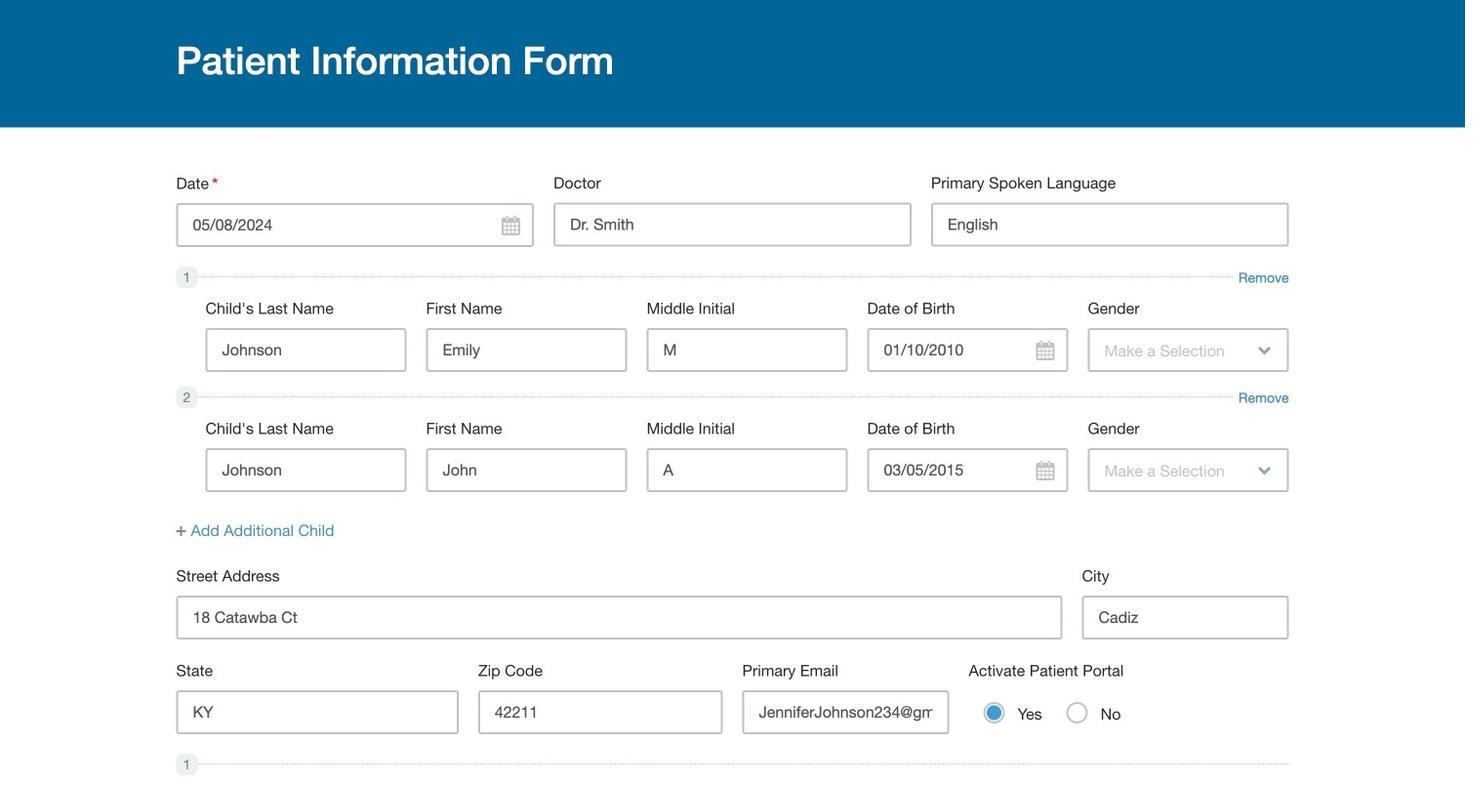 Task type: locate. For each thing, give the bounding box(es) containing it.
None text field
[[554, 203, 912, 247], [931, 203, 1289, 247], [206, 328, 407, 372], [426, 328, 627, 372], [206, 448, 407, 492], [426, 448, 627, 492], [647, 448, 848, 492], [176, 595, 1063, 639], [1082, 595, 1289, 639], [176, 690, 459, 734], [554, 203, 912, 247], [931, 203, 1289, 247], [206, 328, 407, 372], [426, 328, 627, 372], [206, 448, 407, 492], [426, 448, 627, 492], [647, 448, 848, 492], [176, 595, 1063, 639], [1082, 595, 1289, 639], [176, 690, 459, 734]]

MM/DD/YYYY text field
[[176, 203, 534, 247], [868, 448, 1069, 492]]

None text field
[[647, 328, 848, 372], [478, 690, 723, 734], [647, 328, 848, 372], [478, 690, 723, 734]]

0 horizontal spatial mm/dd/yyyy text field
[[176, 203, 534, 247]]

1 horizontal spatial mm/dd/yyyy text field
[[868, 448, 1069, 492]]

0 vertical spatial mm/dd/yyyy text field
[[176, 203, 534, 247]]



Task type: describe. For each thing, give the bounding box(es) containing it.
1 vertical spatial mm/dd/yyyy text field
[[868, 448, 1069, 492]]

example@domain.com text field
[[743, 690, 950, 734]]

MM/DD/YYYY text field
[[868, 328, 1069, 372]]



Task type: vqa. For each thing, say whether or not it's contained in the screenshot.
(XXX) XXX-XXXX Text Box
no



